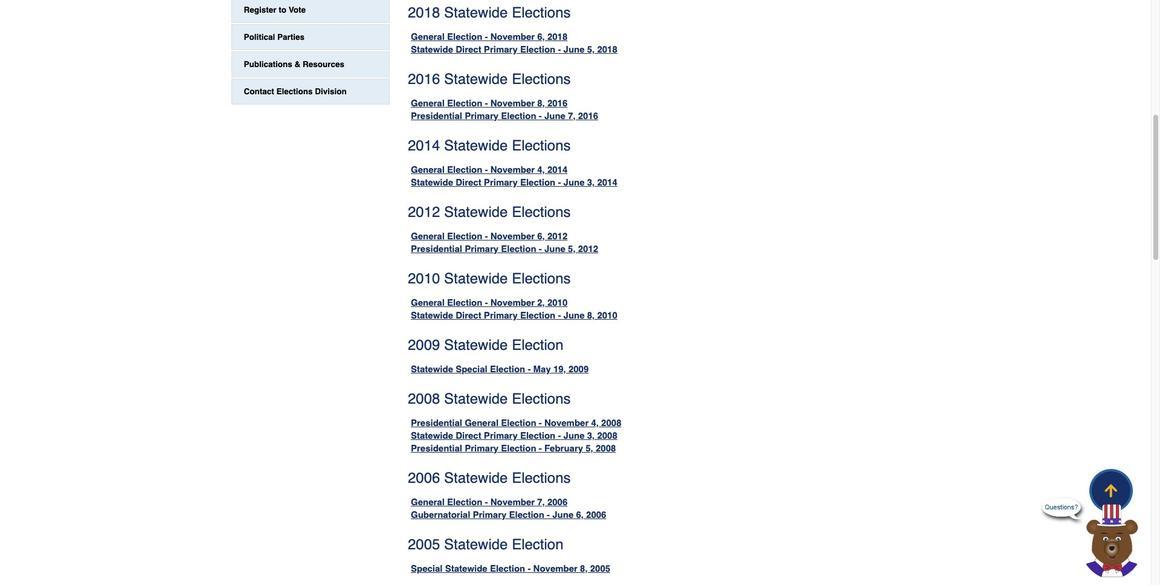 Task type: vqa. For each thing, say whether or not it's contained in the screenshot.
first the 3, from the top of the page
yes



Task type: describe. For each thing, give the bounding box(es) containing it.
general election - november 7, 2006 gubernatorial primary election - june 6, 2006
[[411, 497, 607, 520]]

2008 statewide elections
[[408, 390, 571, 407]]

election down 2005 statewide election at the left bottom of the page
[[490, 563, 525, 574]]

2009 statewide election
[[408, 337, 564, 354]]

november for 2010
[[491, 297, 535, 308]]

june inside general election - november 8, 2016 presidential primary election - june 7, 2016
[[545, 111, 566, 121]]

presidential inside general election - november 6, 2012 presidential primary election - june 5, 2012
[[411, 244, 462, 254]]

0 horizontal spatial 2012
[[408, 204, 440, 221]]

june inside presidential general election - november 4, 2008 statewide direct primary election - june 3, 2008 presidential primary election - february 5, 2008
[[564, 430, 585, 441]]

direct for general election - november 4, 2014 statewide direct primary election - june 3, 2014
[[456, 177, 482, 187]]

register to vote link
[[232, 0, 389, 22]]

0 horizontal spatial 2018
[[408, 4, 440, 21]]

7, inside general election - november 8, 2016 presidential primary election - june 7, 2016
[[568, 111, 576, 121]]

general for general election - november 2, 2010
[[411, 297, 445, 308]]

election down 2018 statewide elections
[[447, 31, 483, 42]]

to
[[279, 5, 287, 14]]

publications & resources link
[[232, 52, 389, 77]]

2 vertical spatial 8,
[[580, 563, 588, 574]]

elections for 2010 statewide elections
[[512, 270, 571, 287]]

election down general election - november 7, 2006 link
[[509, 510, 545, 520]]

general election - november 6, 2018 link
[[411, 31, 568, 42]]

register to vote
[[244, 5, 306, 14]]

1 vertical spatial 2018
[[548, 31, 568, 42]]

general for general election - november 6, 2018
[[411, 31, 445, 42]]

general election - november 2, 2010 statewide direct primary election - june 8, 2010
[[411, 297, 618, 320]]

general for general election - november 4, 2014
[[411, 164, 445, 175]]

november inside presidential general election - november 4, 2008 statewide direct primary election - june 3, 2008 presidential primary election - february 5, 2008
[[545, 418, 589, 428]]

election down 2014 statewide elections
[[447, 164, 483, 175]]

3, inside general election - november 4, 2014 statewide direct primary election - june 3, 2014
[[587, 177, 595, 187]]

statewide inside general election - november 6, 2018 statewide direct primary election - june 5, 2018
[[411, 44, 453, 54]]

1 vertical spatial 2014
[[548, 164, 568, 175]]

direct for general election - november 6, 2018 statewide direct primary election - june 5, 2018
[[456, 44, 482, 54]]

2 vertical spatial 2010
[[598, 310, 618, 320]]

2 horizontal spatial 2018
[[598, 44, 618, 54]]

1 vertical spatial 2012
[[548, 231, 568, 241]]

presidential general election - november 4, 2008 link
[[411, 418, 622, 428]]

general election - november 7, 2006 link
[[411, 497, 568, 507]]

may
[[534, 364, 551, 374]]

november for 2006
[[491, 497, 535, 507]]

elections for 2014 statewide elections
[[512, 137, 571, 154]]

election up may
[[512, 337, 564, 354]]

statewide direct primary election - june 3, 2008 link
[[411, 430, 618, 441]]

4, inside presidential general election - november 4, 2008 statewide direct primary election - june 3, 2008 presidential primary election - february 5, 2008
[[591, 418, 599, 428]]

general election - november 8, 2016 presidential primary election - june 7, 2016
[[411, 98, 599, 121]]

parties
[[277, 33, 305, 42]]

3 presidential from the top
[[411, 418, 462, 428]]

gubernatorial primary election - june 6, 2006 link
[[411, 510, 607, 520]]

february
[[545, 443, 583, 453]]

general election - november 6, 2012 link
[[411, 231, 568, 241]]

division
[[315, 87, 347, 96]]

statewide inside general election - november 4, 2014 statewide direct primary election - june 3, 2014
[[411, 177, 453, 187]]

special statewide election - november 8, 2005 link
[[411, 563, 611, 574]]

2014 statewide elections
[[408, 137, 571, 154]]

presidential general election - november 4, 2008 statewide direct primary election - june 3, 2008 presidential primary election - february 5, 2008
[[411, 418, 622, 453]]

election down 'general election - november 6, 2018' link
[[520, 44, 556, 54]]

7, inside the general election - november 7, 2006 gubernatorial primary election - june 6, 2006
[[538, 497, 545, 507]]

political parties
[[244, 33, 305, 42]]

primary inside the general election - november 7, 2006 gubernatorial primary election - june 6, 2006
[[473, 510, 507, 520]]

elections for 2018 statewide elections
[[512, 4, 571, 21]]

5, inside presidential general election - november 4, 2008 statewide direct primary election - june 3, 2008 presidential primary election - february 5, 2008
[[586, 443, 594, 453]]

0 horizontal spatial 2006
[[408, 470, 440, 487]]

november for 2012
[[491, 231, 535, 241]]

general inside presidential general election - november 4, 2008 statewide direct primary election - june 3, 2008 presidential primary election - february 5, 2008
[[465, 418, 499, 428]]

november for 2016
[[491, 98, 535, 108]]

publications
[[244, 60, 292, 69]]

2 vertical spatial 2014
[[598, 177, 618, 187]]

general for general election - november 6, 2012
[[411, 231, 445, 241]]

elections for 2006 statewide elections
[[512, 470, 571, 487]]

contact elections division link
[[232, 79, 389, 104]]

election down 2,
[[520, 310, 556, 320]]

june inside general election - november 6, 2012 presidential primary election - june 5, 2012
[[545, 244, 566, 254]]

general election - november 4, 2014 statewide direct primary election - june 3, 2014
[[411, 164, 618, 187]]

election down "presidential general election - november 4, 2008" link
[[520, 430, 556, 441]]

2,
[[538, 297, 545, 308]]

statewide special election - may 19, 2009
[[411, 364, 589, 374]]

click me to chat with sam image
[[1079, 504, 1146, 577]]

direct for general election - november 2, 2010 statewide direct primary election - june 8, 2010
[[456, 310, 482, 320]]

presidential inside general election - november 8, 2016 presidential primary election - june 7, 2016
[[411, 111, 462, 121]]

5, inside general election - november 6, 2018 statewide direct primary election - june 5, 2018
[[587, 44, 595, 54]]

19,
[[554, 364, 566, 374]]

general election - november 2, 2010 link
[[411, 297, 568, 308]]

election down 2016 statewide elections
[[447, 98, 483, 108]]

1 horizontal spatial 2006
[[548, 497, 568, 507]]



Task type: locate. For each thing, give the bounding box(es) containing it.
1 vertical spatial 3,
[[587, 430, 595, 441]]

2 vertical spatial 2006
[[586, 510, 607, 520]]

1 horizontal spatial 4,
[[591, 418, 599, 428]]

register
[[244, 5, 277, 14]]

general
[[411, 31, 445, 42], [411, 98, 445, 108], [411, 164, 445, 175], [411, 231, 445, 241], [411, 297, 445, 308], [465, 418, 499, 428], [411, 497, 445, 507]]

elections for 2008 statewide elections
[[512, 390, 571, 407]]

general for general election - november 8, 2016
[[411, 98, 445, 108]]

november for 2018
[[491, 31, 535, 42]]

primary down general election - november 2, 2010 link on the bottom
[[484, 310, 518, 320]]

2012 statewide elections
[[408, 204, 571, 221]]

2 horizontal spatial 2012
[[578, 244, 599, 254]]

contact
[[244, 87, 274, 96]]

2 vertical spatial 2018
[[598, 44, 618, 54]]

election
[[447, 31, 483, 42], [520, 44, 556, 54], [447, 98, 483, 108], [501, 111, 537, 121], [447, 164, 483, 175], [520, 177, 556, 187], [447, 231, 483, 241], [501, 244, 537, 254], [447, 297, 483, 308], [520, 310, 556, 320], [512, 337, 564, 354], [490, 364, 525, 374], [501, 418, 537, 428], [520, 430, 556, 441], [501, 443, 537, 453], [447, 497, 483, 507], [509, 510, 545, 520], [512, 536, 564, 553], [490, 563, 525, 574]]

general election - november 6, 2018 statewide direct primary election - june 5, 2018
[[411, 31, 618, 54]]

election down 2012 statewide elections
[[447, 231, 483, 241]]

elections down february
[[512, 470, 571, 487]]

0 vertical spatial 2010
[[408, 270, 440, 287]]

special
[[456, 364, 488, 374], [411, 563, 443, 574]]

election up gubernatorial
[[447, 497, 483, 507]]

0 vertical spatial 7,
[[568, 111, 576, 121]]

june
[[564, 44, 585, 54], [545, 111, 566, 121], [564, 177, 585, 187], [545, 244, 566, 254], [564, 310, 585, 320], [564, 430, 585, 441], [553, 510, 574, 520]]

november inside general election - november 6, 2018 statewide direct primary election - june 5, 2018
[[491, 31, 535, 42]]

elections down statewide direct primary election - june 5, 2018 link
[[512, 71, 571, 88]]

primary down "general election - november 4, 2014" link
[[484, 177, 518, 187]]

presidential primary election - june 5, 2012 link
[[411, 244, 599, 254]]

election down "general election - november 4, 2014" link
[[520, 177, 556, 187]]

1 vertical spatial 2009
[[569, 364, 589, 374]]

6, inside general election - november 6, 2018 statewide direct primary election - june 5, 2018
[[538, 31, 545, 42]]

0 vertical spatial 3,
[[587, 177, 595, 187]]

1 vertical spatial 2005
[[590, 563, 611, 574]]

election down general election - november 8, 2016 link
[[501, 111, 537, 121]]

2 horizontal spatial 2010
[[598, 310, 618, 320]]

3 direct from the top
[[456, 310, 482, 320]]

2 presidential from the top
[[411, 244, 462, 254]]

5, inside general election - november 6, 2012 presidential primary election - june 5, 2012
[[568, 244, 576, 254]]

direct down 'general election - november 6, 2018' link
[[456, 44, 482, 54]]

special statewide election - november 8, 2005
[[411, 563, 611, 574]]

general inside the general election - november 7, 2006 gubernatorial primary election - june 6, 2006
[[411, 497, 445, 507]]

1 direct from the top
[[456, 44, 482, 54]]

general inside general election - november 4, 2014 statewide direct primary election - june 3, 2014
[[411, 164, 445, 175]]

november for 2014
[[491, 164, 535, 175]]

vote
[[289, 5, 306, 14]]

elections down publications & resources
[[277, 87, 313, 96]]

resources
[[303, 60, 345, 69]]

5,
[[587, 44, 595, 54], [568, 244, 576, 254], [586, 443, 594, 453]]

2018
[[408, 4, 440, 21], [548, 31, 568, 42], [598, 44, 618, 54]]

general election - november 6, 2012 presidential primary election - june 5, 2012
[[411, 231, 599, 254]]

elections up general election - november 6, 2018 statewide direct primary election - june 5, 2018
[[512, 4, 571, 21]]

1 vertical spatial 6,
[[538, 231, 545, 241]]

primary
[[484, 44, 518, 54], [465, 111, 499, 121], [484, 177, 518, 187], [465, 244, 499, 254], [484, 310, 518, 320], [484, 430, 518, 441], [465, 443, 499, 453], [473, 510, 507, 520]]

direct inside general election - november 4, 2014 statewide direct primary election - june 3, 2014
[[456, 177, 482, 187]]

2 direct from the top
[[456, 177, 482, 187]]

general inside general election - november 2, 2010 statewide direct primary election - june 8, 2010
[[411, 297, 445, 308]]

direct down 2008 statewide elections
[[456, 430, 482, 441]]

2008
[[408, 390, 440, 407], [602, 418, 622, 428], [598, 430, 618, 441], [596, 443, 616, 453]]

0 vertical spatial 5,
[[587, 44, 595, 54]]

primary inside general election - november 2, 2010 statewide direct primary election - june 8, 2010
[[484, 310, 518, 320]]

1 horizontal spatial 2016
[[548, 98, 568, 108]]

political
[[244, 33, 275, 42]]

8,
[[538, 98, 545, 108], [587, 310, 595, 320], [580, 563, 588, 574]]

4, inside general election - november 4, 2014 statewide direct primary election - june 3, 2014
[[538, 164, 545, 175]]

2009
[[408, 337, 440, 354], [569, 364, 589, 374]]

contact elections division
[[244, 87, 347, 96]]

8, inside general election - november 8, 2016 presidential primary election - june 7, 2016
[[538, 98, 545, 108]]

primary inside general election - november 6, 2018 statewide direct primary election - june 5, 2018
[[484, 44, 518, 54]]

6,
[[538, 31, 545, 42], [538, 231, 545, 241], [576, 510, 584, 520]]

2 horizontal spatial 2006
[[586, 510, 607, 520]]

presidential
[[411, 111, 462, 121], [411, 244, 462, 254], [411, 418, 462, 428], [411, 443, 462, 453]]

0 vertical spatial 2012
[[408, 204, 440, 221]]

2005
[[408, 536, 440, 553], [590, 563, 611, 574]]

2014
[[408, 137, 440, 154], [548, 164, 568, 175], [598, 177, 618, 187]]

election up statewide direct primary election - june 3, 2008 link
[[501, 418, 537, 428]]

2006 statewide elections
[[408, 470, 571, 487]]

8, inside general election - november 2, 2010 statewide direct primary election - june 8, 2010
[[587, 310, 595, 320]]

2018 statewide elections
[[408, 4, 571, 21]]

primary down general election - november 8, 2016 link
[[465, 111, 499, 121]]

june inside the general election - november 7, 2006 gubernatorial primary election - june 6, 2006
[[553, 510, 574, 520]]

0 vertical spatial 6,
[[538, 31, 545, 42]]

publications & resources
[[244, 60, 345, 69]]

2010 statewide elections
[[408, 270, 571, 287]]

statewide inside general election - november 2, 2010 statewide direct primary election - june 8, 2010
[[411, 310, 453, 320]]

2 vertical spatial 2012
[[578, 244, 599, 254]]

primary inside general election - november 4, 2014 statewide direct primary election - june 3, 2014
[[484, 177, 518, 187]]

2 horizontal spatial 2016
[[578, 111, 599, 121]]

november inside general election - november 6, 2012 presidential primary election - june 5, 2012
[[491, 231, 535, 241]]

statewide special election - may 19, 2009 link
[[411, 364, 589, 374]]

june inside general election - november 2, 2010 statewide direct primary election - june 8, 2010
[[564, 310, 585, 320]]

presidential primary election - february 5, 2008 link
[[411, 443, 616, 453]]

primary up the 2006 statewide elections
[[465, 443, 499, 453]]

1 horizontal spatial special
[[456, 364, 488, 374]]

general inside general election - november 6, 2018 statewide direct primary election - june 5, 2018
[[411, 31, 445, 42]]

political parties link
[[232, 25, 389, 49]]

0 vertical spatial special
[[456, 364, 488, 374]]

direct inside general election - november 6, 2018 statewide direct primary election - june 5, 2018
[[456, 44, 482, 54]]

2010
[[408, 270, 440, 287], [548, 297, 568, 308], [598, 310, 618, 320]]

statewide direct primary election - june 3, 2014 link
[[411, 177, 618, 187]]

general inside general election - november 6, 2012 presidential primary election - june 5, 2012
[[411, 231, 445, 241]]

election down statewide direct primary election - june 3, 2008 link
[[501, 443, 537, 453]]

june inside general election - november 6, 2018 statewide direct primary election - june 5, 2018
[[564, 44, 585, 54]]

elections for 2012 statewide elections
[[512, 204, 571, 221]]

gubernatorial
[[411, 510, 471, 520]]

0 horizontal spatial 2010
[[408, 270, 440, 287]]

0 horizontal spatial special
[[411, 563, 443, 574]]

1 horizontal spatial 2009
[[569, 364, 589, 374]]

1 horizontal spatial 2018
[[548, 31, 568, 42]]

2012
[[408, 204, 440, 221], [548, 231, 568, 241], [578, 244, 599, 254]]

1 horizontal spatial 7,
[[568, 111, 576, 121]]

statewide direct primary election - june 5, 2018 link
[[411, 44, 618, 54]]

6, for 2018
[[538, 31, 545, 42]]

november inside general election - november 2, 2010 statewide direct primary election - june 8, 2010
[[491, 297, 535, 308]]

1 presidential from the top
[[411, 111, 462, 121]]

1 horizontal spatial 2005
[[590, 563, 611, 574]]

1 vertical spatial 5,
[[568, 244, 576, 254]]

2006
[[408, 470, 440, 487], [548, 497, 568, 507], [586, 510, 607, 520]]

presidential primary election - june 7, 2016 link
[[411, 111, 599, 121]]

0 horizontal spatial 4,
[[538, 164, 545, 175]]

direct
[[456, 44, 482, 54], [456, 177, 482, 187], [456, 310, 482, 320], [456, 430, 482, 441]]

4 direct from the top
[[456, 430, 482, 441]]

primary inside general election - november 6, 2012 presidential primary election - june 5, 2012
[[465, 244, 499, 254]]

primary inside general election - november 8, 2016 presidential primary election - june 7, 2016
[[465, 111, 499, 121]]

3,
[[587, 177, 595, 187], [587, 430, 595, 441]]

elections for 2016 statewide elections
[[512, 71, 571, 88]]

statewide
[[444, 4, 508, 21], [411, 44, 453, 54], [444, 71, 508, 88], [444, 137, 508, 154], [411, 177, 453, 187], [444, 204, 508, 221], [444, 270, 508, 287], [411, 310, 453, 320], [444, 337, 508, 354], [411, 364, 453, 374], [444, 390, 508, 407], [411, 430, 453, 441], [444, 470, 508, 487], [444, 536, 508, 553], [445, 563, 488, 574]]

2 vertical spatial 6,
[[576, 510, 584, 520]]

elections up general election - november 4, 2014 statewide direct primary election - june 3, 2014
[[512, 137, 571, 154]]

2005 statewide election
[[408, 536, 564, 553]]

&
[[295, 60, 301, 69]]

general election - november 8, 2016 link
[[411, 98, 568, 108]]

2 vertical spatial 2016
[[578, 111, 599, 121]]

direct down general election - november 2, 2010 link on the bottom
[[456, 310, 482, 320]]

primary up presidential primary election - february 5, 2008 link
[[484, 430, 518, 441]]

1 horizontal spatial 2010
[[548, 297, 568, 308]]

-
[[485, 31, 488, 42], [558, 44, 561, 54], [485, 98, 488, 108], [539, 111, 542, 121], [485, 164, 488, 175], [558, 177, 561, 187], [485, 231, 488, 241], [539, 244, 542, 254], [485, 297, 488, 308], [558, 310, 561, 320], [528, 364, 531, 374], [539, 418, 542, 428], [558, 430, 561, 441], [539, 443, 542, 453], [485, 497, 488, 507], [547, 510, 550, 520], [528, 563, 531, 574]]

2016
[[408, 71, 440, 88], [548, 98, 568, 108], [578, 111, 599, 121]]

0 vertical spatial 4,
[[538, 164, 545, 175]]

november
[[491, 31, 535, 42], [491, 98, 535, 108], [491, 164, 535, 175], [491, 231, 535, 241], [491, 297, 535, 308], [545, 418, 589, 428], [491, 497, 535, 507], [534, 563, 578, 574]]

elections up 2,
[[512, 270, 571, 287]]

questions? ask me. image
[[1043, 491, 1082, 530]]

1 vertical spatial special
[[411, 563, 443, 574]]

special down 2009 statewide election
[[456, 364, 488, 374]]

0 vertical spatial 2018
[[408, 4, 440, 21]]

statewide inside presidential general election - november 4, 2008 statewide direct primary election - june 3, 2008 presidential primary election - february 5, 2008
[[411, 430, 453, 441]]

direct inside presidential general election - november 4, 2008 statewide direct primary election - june 3, 2008 presidential primary election - february 5, 2008
[[456, 430, 482, 441]]

0 vertical spatial 2009
[[408, 337, 440, 354]]

special down gubernatorial
[[411, 563, 443, 574]]

1 vertical spatial 2006
[[548, 497, 568, 507]]

1 vertical spatial 2010
[[548, 297, 568, 308]]

election down general election - november 6, 2012 link
[[501, 244, 537, 254]]

1 horizontal spatial 2014
[[548, 164, 568, 175]]

general election - november 4, 2014 link
[[411, 164, 568, 175]]

0 horizontal spatial 2014
[[408, 137, 440, 154]]

election up special statewide election - november 8, 2005 link
[[512, 536, 564, 553]]

7,
[[568, 111, 576, 121], [538, 497, 545, 507]]

general for general election - november 7, 2006
[[411, 497, 445, 507]]

1 vertical spatial 8,
[[587, 310, 595, 320]]

0 vertical spatial 8,
[[538, 98, 545, 108]]

2 horizontal spatial 2014
[[598, 177, 618, 187]]

election down 2009 statewide election
[[490, 364, 525, 374]]

6, for 2012
[[538, 231, 545, 241]]

elections down may
[[512, 390, 571, 407]]

november inside general election - november 8, 2016 presidential primary election - june 7, 2016
[[491, 98, 535, 108]]

elections down statewide direct primary election - june 3, 2014 'link'
[[512, 204, 571, 221]]

0 horizontal spatial 2016
[[408, 71, 440, 88]]

1 vertical spatial 4,
[[591, 418, 599, 428]]

election down 2010 statewide elections
[[447, 297, 483, 308]]

primary down general election - november 7, 2006 link
[[473, 510, 507, 520]]

4 presidential from the top
[[411, 443, 462, 453]]

2 vertical spatial 5,
[[586, 443, 594, 453]]

direct inside general election - november 2, 2010 statewide direct primary election - june 8, 2010
[[456, 310, 482, 320]]

primary down general election - november 6, 2012 link
[[465, 244, 499, 254]]

0 vertical spatial 2005
[[408, 536, 440, 553]]

direct down "general election - november 4, 2014" link
[[456, 177, 482, 187]]

6, inside the general election - november 7, 2006 gubernatorial primary election - june 6, 2006
[[576, 510, 584, 520]]

0 vertical spatial 2014
[[408, 137, 440, 154]]

general inside general election - november 8, 2016 presidential primary election - june 7, 2016
[[411, 98, 445, 108]]

0 horizontal spatial 2009
[[408, 337, 440, 354]]

2 3, from the top
[[587, 430, 595, 441]]

1 vertical spatial 2016
[[548, 98, 568, 108]]

0 horizontal spatial 7,
[[538, 497, 545, 507]]

statewide direct primary election - june 8, 2010 link
[[411, 310, 618, 320]]

6, inside general election - november 6, 2012 presidential primary election - june 5, 2012
[[538, 231, 545, 241]]

primary down 'general election - november 6, 2018' link
[[484, 44, 518, 54]]

november inside the general election - november 7, 2006 gubernatorial primary election - june 6, 2006
[[491, 497, 535, 507]]

elections
[[512, 4, 571, 21], [512, 71, 571, 88], [277, 87, 313, 96], [512, 137, 571, 154], [512, 204, 571, 221], [512, 270, 571, 287], [512, 390, 571, 407], [512, 470, 571, 487]]

2016 statewide elections
[[408, 71, 571, 88]]

1 3, from the top
[[587, 177, 595, 187]]

1 horizontal spatial 2012
[[548, 231, 568, 241]]

0 horizontal spatial 2005
[[408, 536, 440, 553]]

0 vertical spatial 2006
[[408, 470, 440, 487]]

4,
[[538, 164, 545, 175], [591, 418, 599, 428]]

0 vertical spatial 2016
[[408, 71, 440, 88]]

november inside general election - november 4, 2014 statewide direct primary election - june 3, 2014
[[491, 164, 535, 175]]

1 vertical spatial 7,
[[538, 497, 545, 507]]

june inside general election - november 4, 2014 statewide direct primary election - june 3, 2014
[[564, 177, 585, 187]]

3, inside presidential general election - november 4, 2008 statewide direct primary election - june 3, 2008 presidential primary election - february 5, 2008
[[587, 430, 595, 441]]



